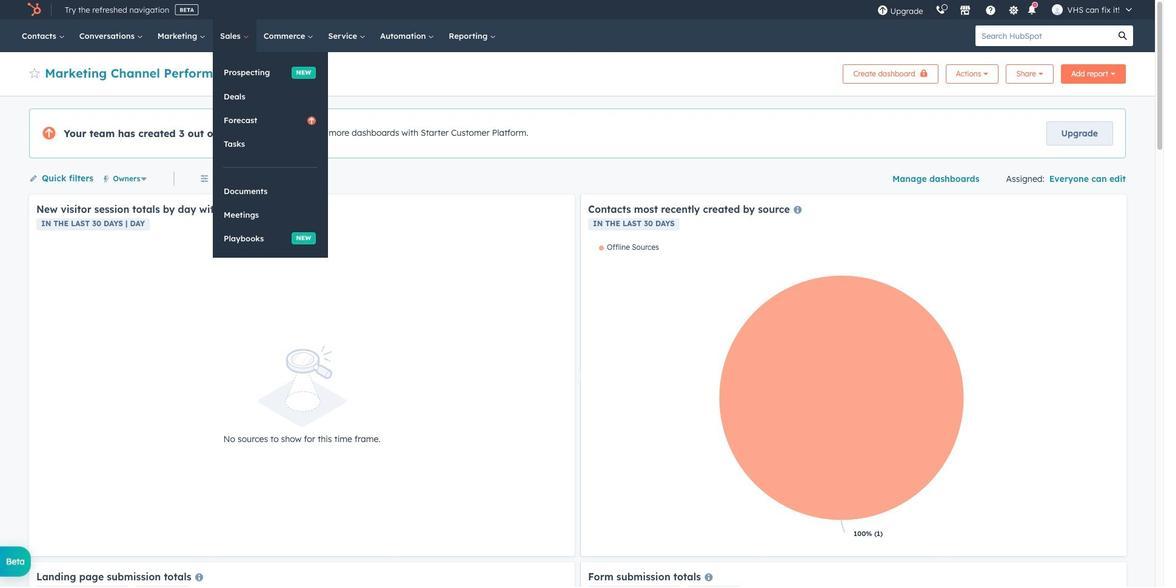 Task type: describe. For each thing, give the bounding box(es) containing it.
contacts most recently created by source element
[[581, 195, 1127, 556]]

marketplaces image
[[960, 5, 971, 16]]

form submission totals element
[[581, 562, 1127, 587]]



Task type: vqa. For each thing, say whether or not it's contained in the screenshot.
first Link opens in a new window image from the bottom
no



Task type: locate. For each thing, give the bounding box(es) containing it.
sales menu
[[213, 52, 328, 258]]

banner
[[29, 61, 1127, 84]]

jer mill image
[[1052, 4, 1063, 15]]

new visitor session totals by day with source breakdown element
[[29, 195, 575, 556]]

interactive chart image
[[589, 243, 1120, 549]]

Search HubSpot search field
[[976, 25, 1113, 46]]

landing page submission totals element
[[29, 562, 575, 587]]

menu
[[872, 0, 1141, 19]]



